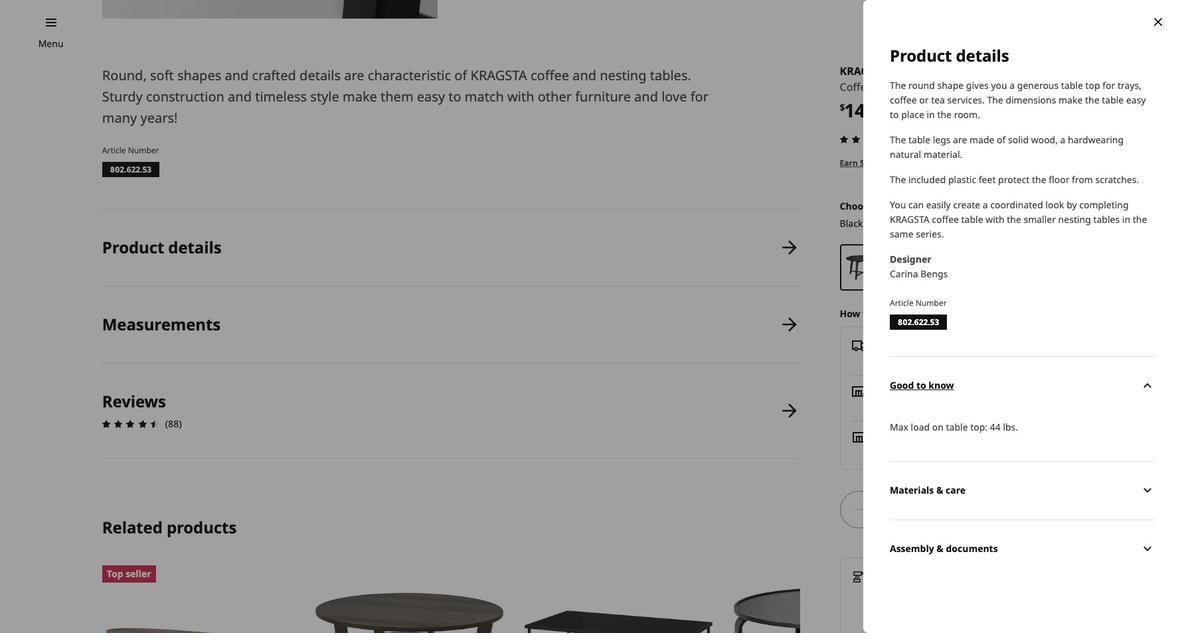Task type: describe. For each thing, give the bounding box(es) containing it.
(88) inside 'button'
[[903, 133, 919, 145]]

crafted
[[252, 66, 296, 84]]

pick
[[875, 384, 894, 397]]

top
[[107, 568, 123, 581]]

at inside earn 5% in rewards at ikea using the ikea visa credit card*. details > button
[[918, 157, 926, 169]]

0 vertical spatial article number
[[102, 145, 159, 156]]

easy inside round, soft shapes and crafted details are characteristic of kragsta coffee and nesting tables. sturdy construction and timeless style make them easy to match with other furniture and love for many years!
[[417, 88, 445, 106]]

the round shape gives you a generous table top for trays, coffee or tea services. the dimensions make the table easy to place in the room.
[[890, 79, 1146, 121]]

services.
[[947, 93, 985, 106]]

using
[[948, 157, 970, 169]]

the down "top"
[[1085, 93, 1100, 106]]

table inside you can easily create a coordinated look by completing kragsta coffee table with the smaller nesting tables in the same series.
[[961, 213, 983, 226]]

soft
[[150, 66, 174, 84]]

store
[[887, 430, 911, 443]]

bengs
[[921, 267, 948, 280]]

and up furniture
[[573, 66, 596, 84]]

& for assembly
[[937, 543, 944, 555]]

nesting inside you can easily create a coordinated look by completing kragsta coffee table with the smaller nesting tables in the same series.
[[1058, 213, 1091, 226]]

products
[[167, 516, 237, 538]]

get
[[875, 307, 890, 320]]

or
[[919, 93, 929, 106]]

to left "get"
[[863, 307, 872, 320]]

easy inside the round shape gives you a generous table top for trays, coffee or tea services. the dimensions make the table easy to place in the room.
[[1126, 93, 1146, 106]]

and left timeless
[[228, 88, 252, 106]]

in inside earn 5% in rewards at ikea using the ikea visa credit card*. details > button
[[874, 157, 882, 169]]

trays,
[[1118, 79, 1142, 91]]

0 horizontal spatial 802.622.53
[[110, 164, 152, 175]]

black
[[840, 217, 863, 230]]

1 vertical spatial at
[[911, 445, 920, 457]]

tea
[[931, 93, 945, 106]]

0 vertical spatial number
[[128, 145, 159, 156]]

generous
[[1017, 79, 1059, 91]]

details inside round, soft shapes and crafted details are characteristic of kragsta coffee and nesting tables. sturdy construction and timeless style make them easy to match with other furniture and love for many years!
[[300, 66, 341, 84]]

measurements
[[102, 313, 221, 335]]

kragsta for round, soft shapes and crafted details are characteristic of kragsta coffee and nesting tables. sturdy construction and timeless style make them easy to match with other furniture and love for many years!
[[471, 66, 527, 84]]

hardwearing
[[1068, 133, 1124, 146]]

rotate 180 image
[[1140, 378, 1156, 394]]

other
[[538, 88, 572, 106]]

Quantity input value text field
[[872, 491, 890, 528]]

natural
[[890, 148, 921, 161]]

0 horizontal spatial kragsta coffee table, black, 35 3/8 " image
[[102, 0, 438, 19]]

available button
[[851, 330, 1118, 376]]

tables.
[[650, 66, 691, 84]]

look
[[1046, 198, 1064, 211]]

available
[[891, 353, 930, 366]]

related products
[[102, 516, 237, 538]]

for inside round, soft shapes and crafted details are characteristic of kragsta coffee and nesting tables. sturdy construction and timeless style make them easy to match with other furniture and love for many years!
[[690, 88, 709, 106]]

easily
[[926, 198, 951, 211]]

coffee inside the round shape gives you a generous table top for trays, coffee or tea services. the dimensions make the table easy to place in the room.
[[890, 93, 917, 106]]

the down you in the right of the page
[[987, 93, 1003, 106]]

product details heading
[[102, 236, 221, 258]]

802.622.53 inside product details dialog
[[898, 317, 939, 328]]

plastic
[[948, 173, 976, 186]]

load
[[911, 421, 930, 433]]

the down coordinated
[[1007, 213, 1021, 226]]

shape
[[937, 79, 964, 91]]

earn 5% in rewards at ikea using the ikea visa credit card*. details > button
[[840, 157, 1114, 169]]

you can easily create a coordinated look by completing kragsta coffee table with the smaller nesting tables in the same series.
[[890, 198, 1147, 240]]

review: 4.3 out of 5 stars. total reviews: 88 image inside (88) 'button'
[[836, 131, 900, 147]]

top:
[[970, 421, 988, 433]]

visa
[[1008, 157, 1024, 169]]

scratches.
[[1096, 173, 1139, 186]]

are inside round, soft shapes and crafted details are characteristic of kragsta coffee and nesting tables. sturdy construction and timeless style make them easy to match with other furniture and love for many years!
[[344, 66, 364, 84]]

included
[[908, 173, 946, 186]]

how to get it
[[840, 307, 899, 320]]

in inside you can easily create a coordinated look by completing kragsta coffee table with the smaller nesting tables in the same series.
[[1122, 213, 1130, 226]]

product inside button
[[102, 236, 164, 258]]

love
[[662, 88, 687, 106]]

choose color black
[[840, 200, 899, 230]]

make inside round, soft shapes and crafted details are characteristic of kragsta coffee and nesting tables. sturdy construction and timeless style make them easy to match with other furniture and love for many years!
[[343, 88, 377, 106]]

make inside the round shape gives you a generous table top for trays, coffee or tea services. the dimensions make the table easy to place in the room.
[[1059, 93, 1083, 106]]

and left "love"
[[634, 88, 658, 106]]

are inside the table legs are made of solid wood, a hardwearing natural material.
[[953, 133, 967, 146]]

article number inside product details dialog
[[890, 297, 947, 309]]

2 ikea from the left
[[988, 157, 1005, 169]]

them
[[381, 88, 413, 106]]

35
[[937, 80, 950, 94]]

with inside round, soft shapes and crafted details are characteristic of kragsta coffee and nesting tables. sturdy construction and timeless style make them easy to match with other furniture and love for many years!
[[507, 88, 534, 106]]

>
[[1109, 157, 1114, 169]]

number inside product details dialog
[[916, 297, 947, 309]]

kragsta for you can easily create a coordinated look by completing kragsta coffee table with the smaller nesting tables in the same series.
[[890, 213, 930, 226]]

a inside you can easily create a coordinated look by completing kragsta coffee table with the smaller nesting tables in the same series.
[[983, 198, 988, 211]]

coffee
[[840, 80, 872, 94]]

earn
[[840, 157, 858, 169]]

legs
[[933, 133, 951, 146]]

feet
[[979, 173, 996, 186]]

table,
[[875, 80, 903, 94]]

with inside you can easily create a coordinated look by completing kragsta coffee table with the smaller nesting tables in the same series.
[[986, 213, 1005, 226]]

wood,
[[1031, 133, 1058, 146]]

35 3/8 " button
[[937, 79, 976, 96]]

the inside button
[[972, 157, 985, 169]]

1 vertical spatial kragsta coffee table, black, 35 3/8 " image
[[845, 250, 881, 285]]

in for in stock at
[[875, 445, 883, 457]]

floor
[[1049, 173, 1070, 186]]

made
[[970, 133, 994, 146]]

color
[[876, 200, 899, 212]]

the down credit
[[1032, 173, 1046, 186]]

max load on table top: 44 lbs.
[[890, 421, 1018, 433]]

in stock at canton, mi group
[[875, 445, 922, 457]]

rewards
[[884, 157, 916, 169]]

how
[[840, 307, 860, 320]]

pick up
[[875, 384, 910, 397]]

sturdy
[[102, 88, 143, 106]]

construction
[[146, 88, 224, 106]]

completing
[[1079, 198, 1129, 211]]

assembly & documents button
[[890, 520, 1156, 578]]

timeless
[[255, 88, 307, 106]]

in stock at
[[875, 445, 922, 457]]

can
[[908, 198, 924, 211]]

table right on
[[946, 421, 968, 433]]

card*.
[[1052, 157, 1077, 169]]

reviews heading
[[102, 390, 166, 412]]

it
[[893, 307, 899, 320]]

coffee for table
[[932, 213, 959, 226]]

designer carina bengs
[[890, 253, 948, 280]]

in for in store
[[875, 430, 884, 443]]

measurements button
[[102, 287, 800, 363]]

product details button
[[102, 210, 800, 286]]

same
[[890, 228, 914, 240]]



Task type: locate. For each thing, give the bounding box(es) containing it.
materials
[[890, 484, 934, 497]]

0 horizontal spatial coffee
[[531, 66, 569, 84]]

shapes
[[177, 66, 221, 84]]

1 vertical spatial article
[[890, 297, 914, 309]]

1 horizontal spatial are
[[953, 133, 967, 146]]

1 horizontal spatial in
[[927, 108, 935, 121]]

a right you in the right of the page
[[1010, 79, 1015, 91]]

1 vertical spatial number
[[916, 297, 947, 309]]

0 vertical spatial coffee
[[531, 66, 569, 84]]

for inside the round shape gives you a generous table top for trays, coffee or tea services. the dimensions make the table easy to place in the room.
[[1103, 79, 1115, 91]]

& for materials
[[936, 484, 943, 497]]

table inside the table legs are made of solid wood, a hardwearing natural material.
[[908, 133, 930, 146]]

max
[[890, 421, 908, 433]]

product details dialog
[[863, 0, 1182, 634]]

the for table
[[890, 133, 906, 146]]

make down generous
[[1059, 93, 1083, 106]]

review: 4.3 out of 5 stars. total reviews: 88 image down 'reviews' heading
[[98, 416, 163, 432]]

nesting
[[600, 66, 647, 84], [1058, 213, 1091, 226]]

are right legs
[[953, 133, 967, 146]]

a inside the table legs are made of solid wood, a hardwearing natural material.
[[1060, 133, 1066, 146]]

match
[[465, 88, 504, 106]]

to left match
[[448, 88, 461, 106]]

1 horizontal spatial with
[[986, 213, 1005, 226]]

1 vertical spatial in
[[875, 445, 883, 457]]

and right shapes
[[225, 66, 249, 84]]

0 horizontal spatial of
[[454, 66, 467, 84]]

the for included
[[890, 173, 906, 186]]

1 vertical spatial article number
[[890, 297, 947, 309]]

kragsta coffee table, black, 35 3/8 " image left carina
[[845, 250, 881, 285]]

years!
[[140, 109, 178, 127]]

2 horizontal spatial coffee
[[932, 213, 959, 226]]

1 horizontal spatial product
[[890, 44, 952, 66]]

in right tables in the top right of the page
[[1122, 213, 1130, 226]]

of up match
[[454, 66, 467, 84]]

kragsta coffee table, black, 35 3/8 " image
[[102, 0, 438, 19], [845, 250, 881, 285]]

jakobsfors coffee table, dark brown stained oak veneer, 31 1/2 " image
[[311, 566, 507, 634]]

0 horizontal spatial nesting
[[600, 66, 647, 84]]

number
[[128, 145, 159, 156], [916, 297, 947, 309]]

borgeby coffee table, black, 27 1/2 " image
[[730, 566, 925, 634]]

0 vertical spatial product details
[[890, 44, 1009, 66]]

easy down characteristic
[[417, 88, 445, 106]]

coffee up "place"
[[890, 93, 917, 106]]

round
[[908, 79, 935, 91]]

of inside round, soft shapes and crafted details are characteristic of kragsta coffee and nesting tables. sturdy construction and timeless style make them easy to match with other furniture and love for many years!
[[454, 66, 467, 84]]

top seller link
[[102, 566, 298, 634]]

(88)
[[903, 133, 919, 145], [165, 418, 182, 430]]

to left "place"
[[890, 108, 899, 121]]

related
[[102, 516, 163, 538]]

1 vertical spatial review: 4.3 out of 5 stars. total reviews: 88 image
[[98, 416, 163, 432]]

the table legs are made of solid wood, a hardwearing natural material.
[[890, 133, 1124, 161]]

in left store
[[875, 430, 884, 443]]

coffee down easily
[[932, 213, 959, 226]]

reviews
[[102, 390, 166, 412]]

0 vertical spatial in
[[875, 430, 884, 443]]

1 vertical spatial product
[[102, 236, 164, 258]]

number down bengs
[[916, 297, 947, 309]]

0 vertical spatial product
[[890, 44, 952, 66]]

the down the rewards
[[890, 173, 906, 186]]

0 vertical spatial (88)
[[903, 133, 919, 145]]

table down create
[[961, 213, 983, 226]]

0 vertical spatial of
[[454, 66, 467, 84]]

1 ikea from the left
[[928, 157, 946, 169]]

series.
[[916, 228, 944, 240]]

the left round
[[890, 79, 906, 91]]

0 vertical spatial review: 4.3 out of 5 stars. total reviews: 88 image
[[836, 131, 900, 147]]

coffee inside you can easily create a coordinated look by completing kragsta coffee table with the smaller nesting tables in the same series.
[[932, 213, 959, 226]]

1 horizontal spatial ikea
[[988, 157, 1005, 169]]

credit
[[1026, 157, 1050, 169]]

ikea up included
[[928, 157, 946, 169]]

product details
[[890, 44, 1009, 66], [102, 236, 221, 258]]

good to know
[[890, 379, 954, 392]]

1 horizontal spatial details
[[300, 66, 341, 84]]

0 horizontal spatial a
[[983, 198, 988, 211]]

table up natural
[[908, 133, 930, 146]]

0 horizontal spatial with
[[507, 88, 534, 106]]

seller
[[126, 568, 151, 581]]

0 horizontal spatial are
[[344, 66, 364, 84]]

stock
[[886, 445, 909, 457]]

material.
[[924, 148, 963, 161]]

0 horizontal spatial product details
[[102, 236, 221, 258]]

2 in from the top
[[875, 445, 883, 457]]

article down 'many'
[[102, 145, 126, 156]]

kragsta coffee table, black, 35 3/8 " image up crafted
[[102, 0, 438, 19]]

1 horizontal spatial make
[[1059, 93, 1083, 106]]

the for round
[[890, 79, 906, 91]]

by
[[1067, 198, 1077, 211]]

the up feet
[[972, 157, 985, 169]]

article number down carina
[[890, 297, 947, 309]]

kragsta coffee table, white, 35 3/8 " image
[[894, 250, 930, 285]]

0 horizontal spatial in
[[874, 157, 882, 169]]

1 horizontal spatial kragsta coffee table, black, 35 3/8 " image
[[845, 250, 881, 285]]

a right create
[[983, 198, 988, 211]]

0 vertical spatial in
[[927, 108, 935, 121]]

0 horizontal spatial make
[[343, 88, 377, 106]]

make
[[343, 88, 377, 106], [1059, 93, 1083, 106]]

kragsta inside you can easily create a coordinated look by completing kragsta coffee table with the smaller nesting tables in the same series.
[[890, 213, 930, 226]]

in
[[875, 430, 884, 443], [875, 445, 883, 457]]

menu button
[[38, 37, 63, 51]]

the up natural
[[890, 133, 906, 146]]

in
[[927, 108, 935, 121], [874, 157, 882, 169], [1122, 213, 1130, 226]]

many
[[102, 109, 137, 127]]

list containing product details
[[98, 210, 800, 459]]

ikea up feet
[[988, 157, 1005, 169]]

(88) down 'reviews' heading
[[165, 418, 182, 430]]

0 horizontal spatial kragsta
[[471, 66, 527, 84]]

to inside dropdown button
[[916, 379, 926, 392]]

to inside round, soft shapes and crafted details are characteristic of kragsta coffee and nesting tables. sturdy construction and timeless style make them easy to match with other furniture and love for many years!
[[448, 88, 461, 106]]

coffee
[[531, 66, 569, 84], [890, 93, 917, 106], [932, 213, 959, 226]]

are left characteristic
[[344, 66, 364, 84]]

0 vertical spatial details
[[956, 44, 1009, 66]]

1 horizontal spatial nesting
[[1058, 213, 1091, 226]]

review: 4.3 out of 5 stars. total reviews: 88 image
[[836, 131, 900, 147], [98, 416, 163, 432]]

coffee up 'other' at the left top of page
[[531, 66, 569, 84]]

product details inside button
[[102, 236, 221, 258]]

1 vertical spatial in
[[874, 157, 882, 169]]

& left care
[[936, 484, 943, 497]]

article number down 'many'
[[102, 145, 159, 156]]

2 horizontal spatial kragsta
[[890, 213, 930, 226]]

kragsta inside round, soft shapes and crafted details are characteristic of kragsta coffee and nesting tables. sturdy construction and timeless style make them easy to match with other furniture and love for many years!
[[471, 66, 527, 84]]

coffee inside round, soft shapes and crafted details are characteristic of kragsta coffee and nesting tables. sturdy construction and timeless style make them easy to match with other furniture and love for many years!
[[531, 66, 569, 84]]

good to know button
[[890, 356, 1156, 415]]

0 horizontal spatial for
[[690, 88, 709, 106]]

1 horizontal spatial number
[[916, 297, 947, 309]]

0 vertical spatial a
[[1010, 79, 1015, 91]]

on
[[932, 421, 944, 433]]

top seller
[[107, 568, 151, 581]]

good
[[890, 379, 914, 392]]

0 vertical spatial are
[[344, 66, 364, 84]]

"
[[971, 80, 976, 94]]

1 horizontal spatial a
[[1010, 79, 1015, 91]]

1 vertical spatial details
[[300, 66, 341, 84]]

measurements heading
[[102, 313, 221, 335]]

at up included
[[918, 157, 926, 169]]

1 horizontal spatial article
[[890, 297, 914, 309]]

review: 4.3 out of 5 stars. total reviews: 88 image up 5%
[[836, 131, 900, 147]]

article inside product details dialog
[[890, 297, 914, 309]]

1 vertical spatial a
[[1060, 133, 1066, 146]]

round,
[[102, 66, 147, 84]]

materials & care
[[890, 484, 966, 497]]

& right assembly
[[937, 543, 944, 555]]

assembly
[[890, 543, 934, 555]]

0 vertical spatial at
[[918, 157, 926, 169]]

the down tea
[[937, 108, 952, 121]]

a right wood,
[[1060, 133, 1066, 146]]

1 horizontal spatial (88)
[[903, 133, 919, 145]]

&
[[936, 484, 943, 497], [937, 543, 944, 555]]

0 vertical spatial 802.622.53
[[110, 164, 152, 175]]

1 horizontal spatial review: 4.3 out of 5 stars. total reviews: 88 image
[[836, 131, 900, 147]]

2 vertical spatial details
[[168, 236, 221, 258]]

solid
[[1008, 133, 1029, 146]]

you
[[991, 79, 1007, 91]]

coffee for and
[[531, 66, 569, 84]]

0 vertical spatial article
[[102, 145, 126, 156]]

$ 149 99
[[840, 98, 891, 123]]

number down years!
[[128, 145, 159, 156]]

lbs.
[[1003, 421, 1018, 433]]

1 in from the top
[[875, 430, 884, 443]]

1 vertical spatial are
[[953, 133, 967, 146]]

kragsta down can
[[890, 213, 930, 226]]

5%
[[860, 157, 872, 169]]

for right "love"
[[690, 88, 709, 106]]

at right stock
[[911, 445, 920, 457]]

table left "top"
[[1061, 79, 1083, 91]]

the inside the table legs are made of solid wood, a hardwearing natural material.
[[890, 133, 906, 146]]

0 horizontal spatial (88)
[[165, 418, 182, 430]]

2 vertical spatial coffee
[[932, 213, 959, 226]]

list
[[98, 210, 800, 459]]

802.622.53 down 'many'
[[110, 164, 152, 175]]

gives
[[966, 79, 989, 91]]

table down trays,
[[1102, 93, 1124, 106]]

149
[[845, 98, 877, 123]]

easy down trays,
[[1126, 93, 1146, 106]]

of
[[454, 66, 467, 84], [997, 133, 1006, 146]]

0 vertical spatial with
[[507, 88, 534, 106]]

kragsta up coffee
[[840, 64, 887, 78]]

äsperöd coffee table, black/glass black, 45 1/4x22 7/8 " image
[[520, 566, 716, 634]]

2 horizontal spatial details
[[956, 44, 1009, 66]]

1 vertical spatial with
[[986, 213, 1005, 226]]

in right 5%
[[874, 157, 882, 169]]

for right "top"
[[1103, 79, 1115, 91]]

1 vertical spatial (88)
[[165, 418, 182, 430]]

0 horizontal spatial details
[[168, 236, 221, 258]]

a inside the round shape gives you a generous table top for trays, coffee or tea services. the dimensions make the table easy to place in the room.
[[1010, 79, 1015, 91]]

0 horizontal spatial article
[[102, 145, 126, 156]]

with left 'other' at the left top of page
[[507, 88, 534, 106]]

1 vertical spatial of
[[997, 133, 1006, 146]]

1 vertical spatial coffee
[[890, 93, 917, 106]]

kragsta
[[840, 64, 887, 78], [471, 66, 527, 84], [890, 213, 930, 226]]

0 vertical spatial &
[[936, 484, 943, 497]]

2 vertical spatial in
[[1122, 213, 1130, 226]]

stockholm coffee table, walnut veneer, 70 7/8x23 1/4 " image
[[102, 566, 298, 634]]

materials & care button
[[890, 461, 1156, 520]]

in store
[[875, 430, 911, 443]]

style
[[310, 88, 339, 106]]

0 vertical spatial kragsta coffee table, black, 35 3/8 " image
[[102, 0, 438, 19]]

and
[[225, 66, 249, 84], [573, 66, 596, 84], [228, 88, 252, 106], [634, 88, 658, 106]]

of inside the table legs are made of solid wood, a hardwearing natural material.
[[997, 133, 1006, 146]]

easy
[[417, 88, 445, 106], [1126, 93, 1146, 106]]

article down carina
[[890, 297, 914, 309]]

details inside dialog
[[956, 44, 1009, 66]]

coordinated
[[990, 198, 1043, 211]]

product details inside dialog
[[890, 44, 1009, 66]]

0 horizontal spatial article number
[[102, 145, 159, 156]]

nesting down 'by' at the right of page
[[1058, 213, 1091, 226]]

know
[[929, 379, 954, 392]]

1 horizontal spatial of
[[997, 133, 1006, 146]]

1 vertical spatial 802.622.53
[[898, 317, 939, 328]]

dimensions
[[1006, 93, 1056, 106]]

a
[[1010, 79, 1015, 91], [1060, 133, 1066, 146], [983, 198, 988, 211]]

0 horizontal spatial product
[[102, 236, 164, 258]]

up
[[897, 384, 910, 397]]

nesting up furniture
[[600, 66, 647, 84]]

characteristic
[[368, 66, 451, 84]]

802.622.53 right "get"
[[898, 317, 939, 328]]

top
[[1086, 79, 1100, 91]]

to right up
[[916, 379, 926, 392]]

product
[[890, 44, 952, 66], [102, 236, 164, 258]]

kragsta up match
[[471, 66, 527, 84]]

0 vertical spatial nesting
[[600, 66, 647, 84]]

1 horizontal spatial product details
[[890, 44, 1009, 66]]

assembly & documents
[[890, 543, 998, 555]]

details
[[1079, 157, 1107, 169]]

the right tables in the top right of the page
[[1133, 213, 1147, 226]]

0 horizontal spatial number
[[128, 145, 159, 156]]

99
[[879, 101, 891, 114]]

2 horizontal spatial a
[[1060, 133, 1066, 146]]

black,
[[906, 80, 935, 94]]

to inside the round shape gives you a generous table top for trays, coffee or tea services. the dimensions make the table easy to place in the room.
[[890, 108, 899, 121]]

earn 5% in rewards at ikea using the ikea visa credit card*. details >
[[840, 157, 1114, 169]]

in left stock
[[875, 445, 883, 457]]

1 vertical spatial &
[[937, 543, 944, 555]]

details inside button
[[168, 236, 221, 258]]

right image
[[1102, 344, 1118, 360]]

place
[[901, 108, 924, 121]]

44
[[990, 421, 1001, 433]]

of left solid
[[997, 133, 1006, 146]]

designer
[[890, 253, 931, 265]]

kragsta inside kragsta coffee table, black, 35 3/8 "
[[840, 64, 887, 78]]

in inside the round shape gives you a generous table top for trays, coffee or tea services. the dimensions make the table easy to place in the room.
[[927, 108, 935, 121]]

table
[[1061, 79, 1083, 91], [1102, 93, 1124, 106], [908, 133, 930, 146], [961, 213, 983, 226], [946, 421, 968, 433]]

0 horizontal spatial ikea
[[928, 157, 946, 169]]

make right 'style'
[[343, 88, 377, 106]]

1 horizontal spatial easy
[[1126, 93, 1146, 106]]

nesting inside round, soft shapes and crafted details are characteristic of kragsta coffee and nesting tables. sturdy construction and timeless style make them easy to match with other furniture and love for many years!
[[600, 66, 647, 84]]

3/8
[[952, 80, 969, 94]]

(88) up natural
[[903, 133, 919, 145]]

2 horizontal spatial in
[[1122, 213, 1130, 226]]

2 vertical spatial a
[[983, 198, 988, 211]]

carina
[[890, 267, 918, 280]]

1 vertical spatial product details
[[102, 236, 221, 258]]

1 horizontal spatial for
[[1103, 79, 1115, 91]]

round, soft shapes and crafted details are characteristic of kragsta coffee and nesting tables. sturdy construction and timeless style make them easy to match with other furniture and love for many years!
[[102, 66, 709, 127]]

in down the or
[[927, 108, 935, 121]]

choose
[[840, 200, 874, 212]]

1 horizontal spatial article number
[[890, 297, 947, 309]]

1 horizontal spatial kragsta
[[840, 64, 887, 78]]

0 horizontal spatial easy
[[417, 88, 445, 106]]

product inside dialog
[[890, 44, 952, 66]]

1 horizontal spatial coffee
[[890, 93, 917, 106]]

1 vertical spatial nesting
[[1058, 213, 1091, 226]]

1 horizontal spatial 802.622.53
[[898, 317, 939, 328]]

tables
[[1093, 213, 1120, 226]]

0 horizontal spatial review: 4.3 out of 5 stars. total reviews: 88 image
[[98, 416, 163, 432]]

with down coordinated
[[986, 213, 1005, 226]]



Task type: vqa. For each thing, say whether or not it's contained in the screenshot.
Sort
no



